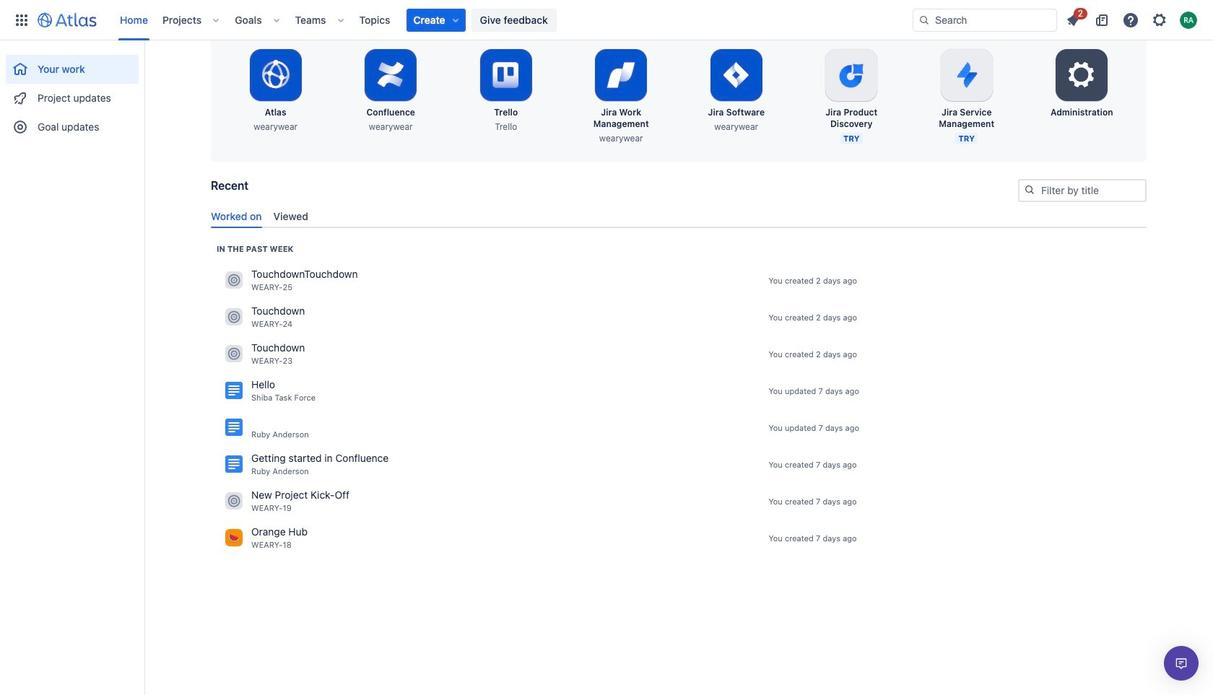 Task type: describe. For each thing, give the bounding box(es) containing it.
1 confluence image from the top
[[225, 382, 243, 400]]

search image
[[1024, 184, 1036, 196]]

open intercom messenger image
[[1173, 655, 1190, 672]]

Filter by title field
[[1020, 181, 1145, 201]]

notifications image
[[1065, 11, 1082, 29]]

Search field
[[913, 8, 1057, 31]]

2 townsquare image from the top
[[225, 493, 243, 510]]

3 townsquare image from the top
[[225, 530, 243, 547]]

help image
[[1122, 11, 1140, 29]]



Task type: locate. For each thing, give the bounding box(es) containing it.
1 vertical spatial townsquare image
[[225, 493, 243, 510]]

0 vertical spatial townsquare image
[[225, 309, 243, 326]]

confluence image up confluence icon
[[225, 382, 243, 400]]

account image
[[1180, 11, 1197, 29]]

confluence image
[[225, 419, 243, 436]]

switch to... image
[[13, 11, 30, 29]]

settings image
[[1065, 58, 1099, 92]]

1 vertical spatial townsquare image
[[225, 345, 243, 363]]

2 vertical spatial townsquare image
[[225, 530, 243, 547]]

search image
[[919, 14, 930, 26]]

2 confluence image from the top
[[225, 456, 243, 473]]

1 townsquare image from the top
[[225, 272, 243, 289]]

1 townsquare image from the top
[[225, 309, 243, 326]]

None search field
[[913, 8, 1057, 31]]

heading
[[217, 243, 294, 255]]

confluence image
[[225, 382, 243, 400], [225, 456, 243, 473]]

group
[[6, 40, 139, 146]]

2 townsquare image from the top
[[225, 345, 243, 363]]

0 vertical spatial confluence image
[[225, 382, 243, 400]]

1 vertical spatial confluence image
[[225, 456, 243, 473]]

top element
[[9, 0, 913, 40]]

townsquare image
[[225, 272, 243, 289], [225, 493, 243, 510], [225, 530, 243, 547]]

tab list
[[205, 204, 1153, 228]]

confluence image down confluence icon
[[225, 456, 243, 473]]

townsquare image
[[225, 309, 243, 326], [225, 345, 243, 363]]

banner
[[0, 0, 1213, 40]]

0 vertical spatial townsquare image
[[225, 272, 243, 289]]

settings image
[[1151, 11, 1169, 29]]



Task type: vqa. For each thing, say whether or not it's contained in the screenshot.
More icon
no



